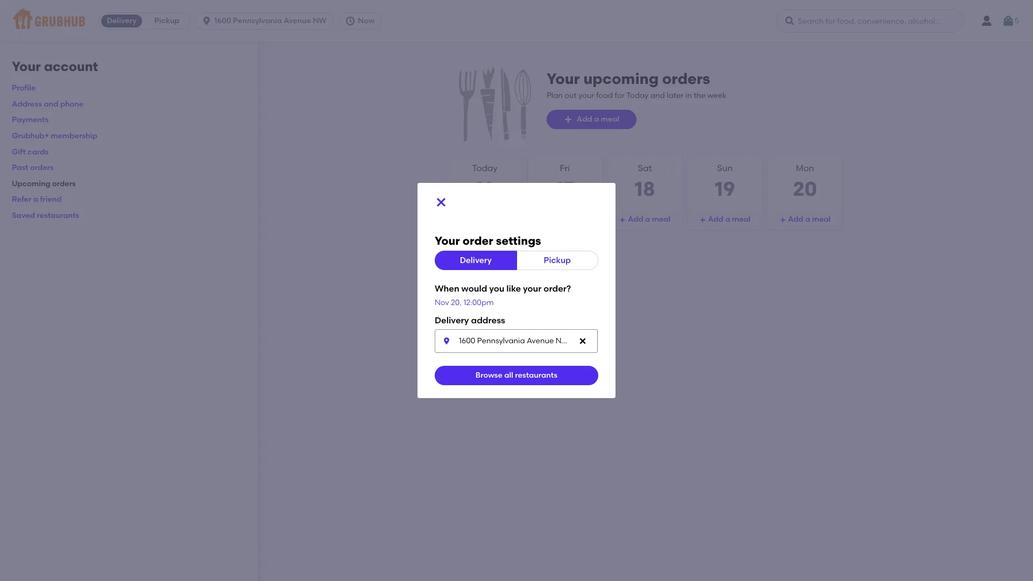 Task type: vqa. For each thing, say whether or not it's contained in the screenshot.
proteins to the right
no



Task type: describe. For each thing, give the bounding box(es) containing it.
add for 19
[[708, 215, 724, 224]]

svg image inside "now" 'button'
[[345, 16, 356, 26]]

saved
[[12, 211, 35, 220]]

address and phone link
[[12, 99, 84, 109]]

refer a friend link
[[12, 195, 62, 204]]

your for account
[[12, 59, 41, 74]]

20
[[793, 177, 817, 200]]

16
[[475, 177, 495, 200]]

1600 pennsylvania avenue nw button
[[194, 12, 338, 30]]

svg image for 5
[[1002, 15, 1015, 27]]

a for 20
[[805, 215, 810, 224]]

add a meal button down food
[[547, 110, 637, 129]]

for
[[615, 91, 625, 100]]

your order settings
[[435, 234, 541, 248]]

mon 20
[[793, 163, 817, 200]]

address
[[471, 315, 505, 326]]

mon
[[796, 163, 814, 173]]

meal for 18
[[652, 215, 671, 224]]

saved restaurants
[[12, 211, 79, 220]]

upcoming
[[584, 69, 659, 88]]

add a meal for 18
[[628, 215, 671, 224]]

today 16
[[472, 163, 498, 200]]

address
[[12, 99, 42, 109]]

19
[[715, 177, 735, 200]]

restaurants inside button
[[515, 371, 558, 380]]

5 button
[[1002, 11, 1019, 31]]

delivery
[[435, 315, 469, 326]]

orders inside the your upcoming orders plan out your food for today and later in the week
[[662, 69, 710, 88]]

gift cards
[[12, 147, 49, 156]]

sun 19
[[715, 163, 735, 200]]

now button
[[338, 12, 386, 30]]

meal for 20
[[812, 215, 831, 224]]

svg image for add a meal
[[779, 217, 786, 223]]

add a meal button for 20
[[769, 210, 842, 229]]

address and phone
[[12, 99, 84, 109]]

gift cards link
[[12, 147, 49, 156]]

order?
[[544, 284, 571, 294]]

fri
[[560, 163, 570, 173]]

fri 17
[[556, 163, 574, 200]]

refer a friend
[[12, 195, 62, 204]]

1 vertical spatial delivery
[[460, 255, 492, 265]]

1600
[[214, 16, 231, 25]]

you
[[489, 284, 504, 294]]

5
[[1015, 16, 1019, 25]]

orders for upcoming orders
[[52, 179, 76, 188]]

0 horizontal spatial and
[[44, 99, 58, 109]]

in
[[685, 91, 692, 100]]

your inside the your upcoming orders plan out your food for today and later in the week
[[579, 91, 594, 100]]

meal down food
[[601, 115, 619, 124]]

your for upcoming
[[547, 69, 580, 88]]

meal for 19
[[732, 215, 751, 224]]

a for 18
[[645, 215, 650, 224]]

grubhub+ membership link
[[12, 131, 97, 140]]

like
[[507, 284, 521, 294]]

18
[[635, 177, 655, 200]]

orders for past orders
[[30, 163, 54, 172]]

browse
[[476, 371, 503, 380]]

payments
[[12, 115, 49, 125]]

friend
[[40, 195, 62, 204]]

order
[[463, 234, 493, 248]]

a right refer
[[33, 195, 38, 204]]

a down food
[[594, 115, 599, 124]]

0 horizontal spatial delivery button
[[99, 12, 144, 30]]

nov 20, 12:00pm link
[[435, 298, 494, 307]]

pickup inside the main navigation navigation
[[154, 16, 180, 25]]

when
[[435, 284, 459, 294]]

20,
[[451, 298, 462, 307]]

your for order
[[435, 234, 460, 248]]

past
[[12, 163, 28, 172]]



Task type: locate. For each thing, give the bounding box(es) containing it.
food
[[596, 91, 613, 100]]

your upcoming orders plan out your food for today and later in the week
[[547, 69, 727, 100]]

sat 18
[[635, 163, 655, 200]]

add a meal button down 20
[[769, 210, 842, 229]]

membership
[[51, 131, 97, 140]]

pickup button for the left delivery button
[[144, 12, 189, 30]]

pickup button for delivery button to the bottom
[[516, 251, 598, 270]]

0 vertical spatial pickup
[[154, 16, 180, 25]]

1 horizontal spatial today
[[626, 91, 649, 100]]

meal down 18
[[652, 215, 671, 224]]

meal down 19
[[732, 215, 751, 224]]

1 horizontal spatial your
[[435, 234, 460, 248]]

1 vertical spatial restaurants
[[515, 371, 558, 380]]

settings
[[496, 234, 541, 248]]

and inside the your upcoming orders plan out your food for today and later in the week
[[650, 91, 665, 100]]

1 horizontal spatial your
[[579, 91, 594, 100]]

17
[[556, 177, 574, 200]]

the
[[694, 91, 706, 100]]

add a meal down 20
[[788, 215, 831, 224]]

delivery button
[[99, 12, 144, 30], [435, 251, 517, 270]]

1 horizontal spatial delivery button
[[435, 251, 517, 270]]

svg image
[[345, 16, 356, 26], [785, 16, 795, 26], [564, 115, 572, 124], [435, 196, 448, 209], [619, 217, 626, 223], [699, 217, 706, 223], [442, 337, 451, 345], [578, 337, 587, 345]]

1 vertical spatial your
[[523, 284, 542, 294]]

Search Address search field
[[435, 329, 598, 353]]

svg image
[[1002, 15, 1015, 27], [201, 16, 212, 26], [779, 217, 786, 223]]

add a meal for 20
[[788, 215, 831, 224]]

a
[[594, 115, 599, 124], [33, 195, 38, 204], [645, 215, 650, 224], [725, 215, 730, 224], [805, 215, 810, 224]]

a down 20
[[805, 215, 810, 224]]

meal
[[601, 115, 619, 124], [652, 215, 671, 224], [732, 215, 751, 224], [812, 215, 831, 224]]

past orders link
[[12, 163, 54, 172]]

upcoming
[[12, 179, 50, 188]]

your
[[12, 59, 41, 74], [547, 69, 580, 88], [435, 234, 460, 248]]

your inside when would you like your order? nov 20, 12:00pm
[[523, 284, 542, 294]]

past orders
[[12, 163, 54, 172]]

would
[[461, 284, 487, 294]]

1 horizontal spatial pickup
[[544, 255, 571, 265]]

1600 pennsylvania avenue nw
[[214, 16, 327, 25]]

saved restaurants link
[[12, 211, 79, 220]]

now
[[358, 16, 375, 25]]

pickup
[[154, 16, 180, 25], [544, 255, 571, 265]]

out
[[565, 91, 577, 100]]

and
[[650, 91, 665, 100], [44, 99, 58, 109]]

your account
[[12, 59, 98, 74]]

1 vertical spatial pickup
[[544, 255, 571, 265]]

profile link
[[12, 84, 36, 93]]

12:00pm
[[464, 298, 494, 307]]

pickup button
[[144, 12, 189, 30], [516, 251, 598, 270]]

week
[[707, 91, 727, 100]]

account
[[44, 59, 98, 74]]

today
[[626, 91, 649, 100], [472, 163, 498, 173]]

and left phone
[[44, 99, 58, 109]]

phone
[[60, 99, 84, 109]]

add for 20
[[788, 215, 804, 224]]

your right out
[[579, 91, 594, 100]]

1 vertical spatial orders
[[30, 163, 54, 172]]

0 vertical spatial orders
[[662, 69, 710, 88]]

pennsylvania
[[233, 16, 282, 25]]

your
[[579, 91, 594, 100], [523, 284, 542, 294]]

orders up the in
[[662, 69, 710, 88]]

svg image inside 5 button
[[1002, 15, 1015, 27]]

1 vertical spatial delivery button
[[435, 251, 517, 270]]

orders up "upcoming orders" link
[[30, 163, 54, 172]]

today inside the your upcoming orders plan out your food for today and later in the week
[[626, 91, 649, 100]]

2 vertical spatial orders
[[52, 179, 76, 188]]

0 horizontal spatial svg image
[[201, 16, 212, 26]]

add
[[577, 115, 592, 124], [628, 215, 643, 224], [708, 215, 724, 224], [788, 215, 804, 224]]

payments link
[[12, 115, 49, 125]]

browse all restaurants
[[476, 371, 558, 380]]

delivery
[[107, 16, 137, 25], [460, 255, 492, 265]]

svg image inside 1600 pennsylvania avenue nw "button"
[[201, 16, 212, 26]]

add a meal button for 18
[[608, 210, 682, 229]]

orders up friend
[[52, 179, 76, 188]]

delivery inside the main navigation navigation
[[107, 16, 137, 25]]

nw
[[313, 16, 327, 25]]

delivery address
[[435, 315, 505, 326]]

2 horizontal spatial your
[[547, 69, 580, 88]]

1 vertical spatial pickup button
[[516, 251, 598, 270]]

your left order
[[435, 234, 460, 248]]

1 horizontal spatial pickup button
[[516, 251, 598, 270]]

add a meal down 18
[[628, 215, 671, 224]]

0 vertical spatial delivery button
[[99, 12, 144, 30]]

2 horizontal spatial svg image
[[1002, 15, 1015, 27]]

cards
[[27, 147, 49, 156]]

your up profile link
[[12, 59, 41, 74]]

orders
[[662, 69, 710, 88], [30, 163, 54, 172], [52, 179, 76, 188]]

add a meal button for 19
[[688, 210, 762, 229]]

0 horizontal spatial restaurants
[[37, 211, 79, 220]]

0 vertical spatial pickup button
[[144, 12, 189, 30]]

add a meal for 19
[[708, 215, 751, 224]]

your inside the your upcoming orders plan out your food for today and later in the week
[[547, 69, 580, 88]]

0 horizontal spatial pickup
[[154, 16, 180, 25]]

add a meal button down 18
[[608, 210, 682, 229]]

later
[[667, 91, 684, 100]]

gift
[[12, 147, 26, 156]]

your right like
[[523, 284, 542, 294]]

refer
[[12, 195, 31, 204]]

main navigation navigation
[[0, 0, 1033, 42]]

sat
[[638, 163, 652, 173]]

add a meal button down 19
[[688, 210, 762, 229]]

0 horizontal spatial today
[[472, 163, 498, 173]]

1 vertical spatial today
[[472, 163, 498, 173]]

1 horizontal spatial svg image
[[779, 217, 786, 223]]

grubhub+ membership
[[12, 131, 97, 140]]

1 horizontal spatial and
[[650, 91, 665, 100]]

browse all restaurants button
[[435, 366, 598, 385]]

grubhub+
[[12, 131, 49, 140]]

add a meal down 19
[[708, 215, 751, 224]]

when would you like your order? nov 20, 12:00pm
[[435, 284, 571, 307]]

your up out
[[547, 69, 580, 88]]

and left later at the top right of the page
[[650, 91, 665, 100]]

0 horizontal spatial pickup button
[[144, 12, 189, 30]]

add for 18
[[628, 215, 643, 224]]

upcoming orders link
[[12, 179, 76, 188]]

a down 19
[[725, 215, 730, 224]]

avenue
[[284, 16, 311, 25]]

0 horizontal spatial delivery
[[107, 16, 137, 25]]

meal down 20
[[812, 215, 831, 224]]

0 vertical spatial restaurants
[[37, 211, 79, 220]]

profile
[[12, 84, 36, 93]]

restaurants
[[37, 211, 79, 220], [515, 371, 558, 380]]

sun
[[717, 163, 733, 173]]

1 horizontal spatial restaurants
[[515, 371, 558, 380]]

nov
[[435, 298, 449, 307]]

a for 19
[[725, 215, 730, 224]]

plan
[[547, 91, 563, 100]]

all
[[504, 371, 513, 380]]

0 horizontal spatial your
[[12, 59, 41, 74]]

restaurants down friend
[[37, 211, 79, 220]]

0 horizontal spatial your
[[523, 284, 542, 294]]

upcoming orders
[[12, 179, 76, 188]]

add a meal down food
[[577, 115, 619, 124]]

a down 18
[[645, 215, 650, 224]]

today up 16
[[472, 163, 498, 173]]

0 vertical spatial your
[[579, 91, 594, 100]]

0 vertical spatial delivery
[[107, 16, 137, 25]]

0 vertical spatial today
[[626, 91, 649, 100]]

restaurants right all
[[515, 371, 558, 380]]

1 horizontal spatial delivery
[[460, 255, 492, 265]]

svg image for 1600 pennsylvania avenue nw
[[201, 16, 212, 26]]

add a meal button
[[547, 110, 637, 129], [608, 210, 682, 229], [688, 210, 762, 229], [769, 210, 842, 229]]

add a meal
[[577, 115, 619, 124], [628, 215, 671, 224], [708, 215, 751, 224], [788, 215, 831, 224]]

today right for
[[626, 91, 649, 100]]



